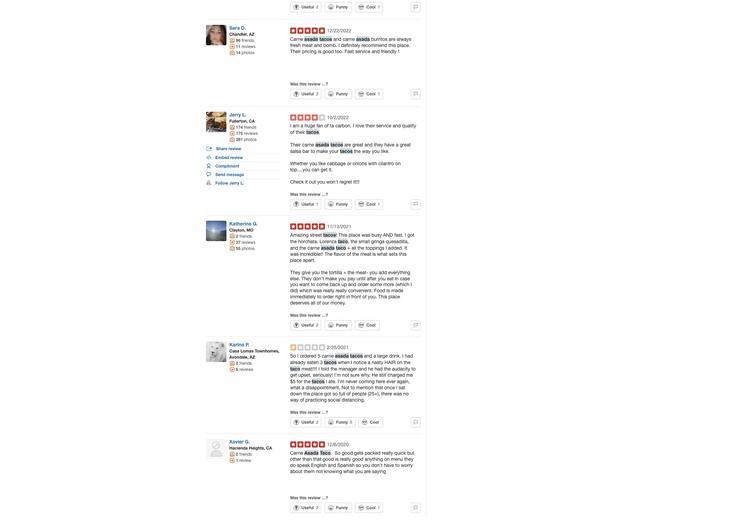 Task type: describe. For each thing, give the bounding box(es) containing it.
upset,
[[298, 373, 312, 378]]

on inside the whether you like cabbage or onions with cilantro on top....you can get it.
[[395, 161, 401, 166]]

pricing
[[302, 49, 317, 54]]

a inside tacos when i notice a nasty hair on the taco
[[368, 360, 371, 366]]

5 inside so i ordered 5 carne asada tacos
[[318, 354, 320, 359]]

burritos
[[371, 36, 388, 42]]

useful for xavier g.
[[302, 506, 314, 511]]

useful for karina p.
[[302, 420, 314, 426]]

1 horizontal spatial order
[[358, 282, 369, 288]]

clayton,
[[229, 228, 245, 233]]

the down the ', the small gringa quesadilla, and the carne' at the top of the page
[[352, 252, 359, 257]]

no
[[403, 392, 409, 397]]

not inside .  so good gets packed really quick but other than that good is really good anything on menu they do speak english and spanish so you don't have to worry about them not knowing what you are saying
[[316, 469, 323, 475]]

place inside they give you the tortilla + the meat- you add everything else. they don't make you pay until after you eat in case you want to come back up and order some more (which i did) which was really really convenient. food is made immediately to order right in front of you. this place deserves all of our money.
[[389, 295, 400, 300]]

fullerton,
[[229, 119, 248, 124]]

carne for asada
[[290, 451, 303, 457]]

! inside burritos are always fresh meat and bomb. i definitely recommend this place. their pricing is good too. fast service and friendly !
[[398, 49, 399, 54]]

so inside .  so good gets packed really quick but other than that good is really good anything on menu they do speak english and spanish so you don't have to worry about them not knowing what you are saying
[[356, 463, 361, 469]]

it!!!
[[353, 179, 360, 185]]

a inside and a large drink. i had already eaten 3
[[374, 354, 376, 359]]

asada up when
[[335, 354, 349, 359]]

tacos up bomb.
[[319, 36, 332, 42]]

i inside the ! this place was busy and fast. i got the horchata. lorenza
[[405, 233, 406, 238]]

is inside .  so good gets packed really quick but other than that good is really good anything on menu they do speak english and spanish so you don't have to worry about them not knowing what you are saying
[[335, 457, 339, 463]]

always
[[397, 36, 411, 42]]

1 useful 2 from the top
[[302, 4, 318, 10]]

a inside 'i am a huge fan of ta carbon. i love their service and quality of their'
[[301, 123, 303, 129]]

i left love
[[353, 123, 354, 129]]

, the small gringa quesadilla, and the carne
[[290, 239, 409, 251]]

review inside the 1 review
[[239, 459, 251, 464]]

5 …? from the top
[[322, 496, 328, 501]]

quick
[[394, 451, 406, 457]]

compliment
[[215, 164, 239, 169]]

packed
[[365, 451, 381, 457]]

was inside i ate. i'm never coming here ever again, what a disappointment. not to mention that once i sat down the place got so full of people (25+), there was no way of practicing social distancing.
[[393, 392, 402, 397]]

+ inside they give you the tortilla + the meat- you add everything else. they don't make you pay until after you eat in case you want to come back up and order some more (which i did) which was really really convenient. food is made immediately to order right in front of you. this place deserves all of our money.
[[344, 270, 346, 275]]

sat
[[399, 386, 405, 391]]

place inside i ate. i'm never coming here ever again, what a disappointment. not to mention that once i sat down the place got so full of people (25+), there was no way of practicing social distancing.
[[311, 392, 323, 397]]

funny link for xavier g.
[[325, 504, 352, 514]]

i inside they give you the tortilla + the meat- you add everything else. they don't make you pay until after you eat in case you want to come back up and order some more (which i did) which was really really convenient. food is made immediately to order right in front of you. this place deserves all of our money.
[[411, 282, 412, 288]]

a inside the are great and they have a great salsa bar to make your
[[396, 142, 399, 148]]

not inside meat!!!! i told the manager and he had the audacity to get upset, seriously! i'm not sure why. he still charged me $5 for the
[[342, 373, 349, 378]]

good inside burritos are always fresh meat and bomb. i definitely recommend this place. their pricing is good too. fast service and friendly !
[[323, 49, 334, 54]]

was inside the ! this place was busy and fast. i got the horchata. lorenza
[[362, 233, 370, 238]]

review down them
[[308, 496, 321, 501]]

review down deserves
[[308, 313, 321, 318]]

practicing
[[306, 398, 327, 403]]

lomas
[[240, 349, 254, 354]]

1 funny link from the top
[[325, 2, 352, 12]]

the inside tacos when i notice a nasty hair on the taco
[[404, 360, 411, 366]]

asada down tacos .
[[315, 142, 329, 148]]

the left tortilla in the left bottom of the page
[[321, 270, 328, 275]]

are great and they have a great salsa bar to make your
[[290, 142, 411, 154]]

the inside i ate. i'm never coming here ever again, what a disappointment. not to mention that once i sat down the place got so full of people (25+), there was no way of practicing social distancing.
[[303, 392, 310, 397]]

i inside meat!!!! i told the manager and he had the audacity to get upset, seriously! i'm not sure why. he still charged me $5 for the
[[319, 367, 320, 372]]

all inside they give you the tortilla + the meat- you add everything else. they don't make you pay until after you eat in case you want to come back up and order some more (which i did) which was really really convenient. food is made immediately to order right in front of you. this place deserves all of our money.
[[311, 301, 315, 306]]

recommend
[[362, 43, 387, 48]]

the down hair
[[384, 367, 391, 372]]

tacos up lorenza
[[323, 232, 336, 238]]

i left ate.
[[326, 379, 327, 385]]

really up the menu
[[382, 451, 393, 457]]

the right told
[[331, 367, 337, 372]]

1 funny from the top
[[336, 4, 348, 10]]

avondale,
[[229, 355, 249, 360]]

really down back
[[323, 288, 334, 294]]

share
[[216, 146, 227, 152]]

0 vertical spatial in
[[395, 276, 399, 282]]

1 cool 1 from the top
[[367, 4, 380, 10]]

2 for xavier g.
[[316, 506, 318, 511]]

charged
[[388, 373, 405, 378]]

0 vertical spatial taco
[[338, 239, 348, 244]]

of down convenient.
[[362, 295, 367, 300]]

their inside their carne asada tacos
[[290, 142, 301, 148]]

carbon.
[[335, 123, 352, 129]]

0 horizontal spatial order
[[323, 295, 334, 300]]

and down recommend
[[372, 49, 380, 54]]

audacity
[[392, 367, 410, 372]]

,
[[348, 239, 349, 244]]

disappointment.
[[306, 386, 340, 391]]

meat inside + all the toppings i added. it was incredible!! the flavor of the meat is what sets this place apart.
[[360, 252, 371, 257]]

friends for jerry
[[244, 125, 256, 130]]

is inside they give you the tortilla + the meat- you add everything else. they don't make you pay until after you eat in case you want to come back up and order some more (which i did) which was really really convenient. food is made immediately to order right in front of you. this place deserves all of our money.
[[387, 288, 390, 294]]

which
[[299, 288, 312, 294]]

have inside the are great and they have a great salsa bar to make your
[[384, 142, 395, 148]]

here
[[376, 379, 385, 385]]

distancing.
[[342, 398, 365, 403]]

review down practicing
[[308, 410, 321, 416]]

what inside i ate. i'm never coming here ever again, what a disappointment. not to mention that once i sat down the place got so full of people (25+), there was no way of practicing social distancing.
[[290, 386, 301, 391]]

jerry l. image
[[206, 112, 226, 132]]

up
[[342, 282, 347, 288]]

notice
[[354, 360, 367, 366]]

with
[[368, 161, 377, 166]]

96 friends
[[236, 38, 254, 43]]

make inside the are great and they have a great salsa bar to make your
[[316, 149, 328, 154]]

carne inside so i ordered 5 carne asada tacos
[[322, 354, 334, 359]]

their inside burritos are always fresh meat and bomb. i definitely recommend this place. their pricing is good too. fast service and friendly !
[[290, 49, 301, 54]]

i left the am
[[290, 123, 291, 129]]

tacos up your
[[331, 142, 343, 148]]

this for xavier g.
[[300, 496, 307, 501]]

they inside .  so good gets packed really quick but other than that good is really good anything on menu they do speak english and spanish so you don't have to worry about them not knowing what you are saying
[[404, 457, 414, 463]]

anything
[[365, 457, 383, 463]]

1 review
[[236, 459, 251, 464]]

that inside .  so good gets packed really quick but other than that good is really good anything on menu they do speak english and spanish so you don't have to worry about them not knowing what you are saying
[[313, 457, 322, 463]]

tacos .
[[306, 129, 320, 135]]

funny link for sara d.
[[325, 89, 352, 99]]

11 reviews
[[236, 44, 256, 49]]

funny for katherine g.
[[336, 323, 348, 328]]

am
[[293, 123, 299, 129]]

you down add
[[378, 276, 386, 282]]

to inside .  so good gets packed really quick but other than that good is really good anything on menu they do speak english and spanish so you don't have to worry about them not knowing what you are saying
[[395, 463, 400, 469]]

(which
[[396, 282, 409, 288]]

really up spanish at the left bottom
[[340, 457, 351, 463]]

cool 1 for tacos
[[367, 202, 380, 207]]

174
[[236, 125, 243, 130]]

a inside i ate. i'm never coming here ever again, what a disappointment. not to mention that once i sat down the place got so full of people (25+), there was no way of practicing social distancing.
[[302, 386, 304, 391]]

already
[[290, 360, 306, 366]]

follow
[[215, 181, 228, 186]]

fast.
[[394, 233, 404, 238]]

10/2/2022
[[327, 115, 349, 120]]

cilantro
[[378, 161, 394, 166]]

busy
[[372, 233, 382, 238]]

embed review link
[[206, 153, 280, 162]]

. inside tacos .
[[319, 130, 320, 135]]

i left sat
[[396, 386, 398, 391]]

of down the am
[[290, 130, 294, 135]]

az inside the sara d. chandler, az
[[249, 32, 255, 37]]

…? for check it out you won't regret it!!!
[[322, 192, 328, 197]]

friendly
[[381, 49, 397, 54]]

reviews for d.
[[242, 44, 256, 49]]

else.
[[290, 276, 300, 282]]

of left the "ta"
[[325, 123, 329, 129]]

you right give
[[312, 270, 320, 275]]

the inside tacos the way you like.
[[354, 149, 361, 154]]

money.
[[331, 301, 346, 306]]

ca inside jerry l. fullerton, ca
[[249, 119, 255, 124]]

added.
[[388, 245, 403, 251]]

was this review …? for asada
[[290, 313, 328, 318]]

deserves
[[290, 301, 309, 306]]

this for sara d.
[[300, 82, 307, 87]]

i'm inside i ate. i'm never coming here ever again, what a disappointment. not to mention that once i sat down the place got so full of people (25+), there was no way of practicing social distancing.
[[338, 379, 344, 385]]

casa
[[229, 349, 239, 354]]

townhomes,
[[255, 349, 279, 354]]

and inside the are great and they have a great salsa bar to make your
[[365, 142, 373, 148]]

jerry l. fullerton, ca
[[229, 112, 255, 124]]

what inside .  so good gets packed really quick but other than that good is really good anything on menu they do speak english and spanish so you don't have to worry about them not knowing what you are saying
[[343, 469, 354, 475]]

good down gets
[[352, 457, 364, 463]]

good down taco
[[323, 457, 334, 463]]

1 was from the top
[[290, 82, 298, 87]]

drink.
[[389, 354, 401, 359]]

sara d. image
[[206, 25, 226, 45]]

all inside + all the toppings i added. it was incredible!! the flavor of the meat is what sets this place apart.
[[352, 245, 356, 251]]

on inside .  so good gets packed really quick but other than that good is really good anything on menu they do speak english and spanish so you don't have to worry about them not knowing what you are saying
[[384, 457, 390, 463]]

service inside burritos are always fresh meat and bomb. i definitely recommend this place. their pricing is good too. fast service and friendly !
[[355, 49, 370, 54]]

1 vertical spatial 5
[[236, 368, 238, 373]]

1 was this review …? from the top
[[290, 82, 328, 87]]

review down share review link
[[230, 155, 243, 160]]

do
[[290, 463, 296, 469]]

you down anything
[[362, 463, 370, 469]]

1.0 star rating image
[[290, 345, 325, 351]]

55
[[236, 246, 241, 251]]

! this place was busy and fast. i got the horchata. lorenza
[[290, 233, 414, 244]]

+ all the toppings i added. it was incredible!! the flavor of the meat is what sets this place apart.
[[290, 245, 407, 263]]

katherine g. clayton, mo
[[229, 221, 258, 233]]

friends for sara
[[242, 38, 254, 43]]

tacos right your
[[340, 148, 353, 154]]

useful for katherine g.
[[302, 323, 314, 328]]

and inside meat!!!! i told the manager and he had the audacity to get upset, seriously! i'm not sure why. he still charged me $5 for the
[[359, 367, 367, 372]]

cool link for asada taco
[[355, 321, 380, 331]]

useful 2 for karina p.
[[302, 420, 318, 426]]

you right out
[[317, 179, 325, 185]]

of right full
[[347, 392, 351, 397]]

useful for jerry l.
[[302, 202, 314, 207]]

2 for katherine g.
[[316, 324, 318, 328]]

1 vertical spatial they
[[301, 276, 312, 282]]

place inside + all the toppings i added. it was incredible!! the flavor of the meat is what sets this place apart.
[[290, 258, 302, 263]]

and up pricing
[[314, 43, 322, 48]]

salsa
[[290, 149, 301, 154]]

friends for karina
[[239, 362, 252, 367]]

get for it.
[[321, 167, 328, 173]]

175
[[236, 131, 243, 136]]

tacos down seriously!
[[312, 379, 325, 385]]

0 horizontal spatial in
[[346, 295, 350, 300]]

this for jerry l.
[[300, 192, 307, 197]]

really up right
[[336, 288, 347, 294]]

asada down lorenza
[[321, 245, 335, 251]]

carne inside the ', the small gringa quesadilla, and the carne'
[[308, 245, 320, 251]]

spanish
[[337, 463, 355, 469]]

37
[[236, 240, 241, 245]]

that inside i ate. i'm never coming here ever again, what a disappointment. not to mention that once i sat down the place got so full of people (25+), there was no way of practicing social distancing.
[[375, 386, 383, 391]]

is inside burritos are always fresh meat and bomb. i definitely recommend this place. their pricing is good too. fast service and friendly !
[[318, 49, 321, 54]]

+ inside + all the toppings i added. it was incredible!! the flavor of the meat is what sets this place apart.
[[347, 245, 350, 251]]

photos for d.
[[242, 50, 254, 55]]

some
[[370, 282, 382, 288]]

had inside meat!!!! i told the manager and he had the audacity to get upset, seriously! i'm not sure why. he still charged me $5 for the
[[375, 367, 383, 372]]

2/25/2021
[[327, 345, 349, 351]]

meat!!!! i told the manager and he had the audacity to get upset, seriously! i'm not sure why. he still charged me $5 for the
[[290, 367, 416, 385]]

asada up pricing
[[304, 36, 318, 42]]

az inside karina p. casa lomas townhomes, avondale, az
[[250, 355, 255, 360]]

of left our at the left bottom
[[317, 301, 321, 306]]

1 useful from the top
[[302, 4, 314, 10]]

0 horizontal spatial they
[[290, 270, 301, 275]]

make inside they give you the tortilla + the meat- you add everything else. they don't make you pay until after you eat in case you want to come back up and order some more (which i did) which was really really convenient. food is made immediately to order right in front of you. this place deserves all of our money.
[[325, 276, 337, 282]]

get for upset,
[[290, 373, 297, 378]]

mo
[[247, 228, 254, 233]]

1 vertical spatial taco
[[336, 245, 346, 251]]

still
[[379, 373, 386, 378]]

asada up recommend
[[356, 36, 370, 42]]

ta
[[330, 123, 334, 129]]

and inside .  so good gets packed really quick but other than that good is really good anything on menu they do speak english and spanish so you don't have to worry about them not knowing what you are saying
[[328, 463, 336, 469]]

0 vertical spatial their
[[366, 123, 375, 129]]

! inside the ! this place was busy and fast. i got the horchata. lorenza
[[336, 233, 337, 238]]

tacos up the notice
[[350, 354, 363, 359]]

was this review …? for so
[[290, 410, 328, 416]]

was inside they give you the tortilla + the meat- you add everything else. they don't make you pay until after you eat in case you want to come back up and order some more (which i did) which was really really convenient. food is made immediately to order right in front of you. this place deserves all of our money.
[[313, 288, 322, 294]]

you down gets
[[355, 469, 363, 475]]

useful 2 for katherine g.
[[302, 323, 318, 328]]

12/22/2022
[[327, 28, 351, 33]]

friends for katherine
[[239, 234, 252, 239]]

tortilla
[[329, 270, 342, 275]]

photos for l.
[[244, 137, 257, 142]]

14 photos
[[236, 50, 254, 55]]

1 vertical spatial their
[[296, 130, 305, 135]]

eat
[[387, 276, 394, 282]]

you up did)
[[290, 282, 298, 288]]

they inside the are great and they have a great salsa bar to make your
[[374, 142, 383, 148]]

sara d. chandler, az
[[229, 25, 255, 37]]

you up after
[[370, 270, 377, 275]]

place.
[[397, 43, 410, 48]]

them
[[304, 469, 315, 475]]

12/6/2020
[[327, 443, 349, 448]]

until
[[357, 276, 366, 282]]

not
[[342, 386, 349, 391]]

11/13/2021
[[327, 224, 351, 229]]

i inside + all the toppings i added. it was incredible!! the flavor of the meat is what sets this place apart.
[[386, 245, 387, 251]]

flavor
[[334, 252, 346, 257]]

to inside i ate. i'm never coming here ever again, what a disappointment. not to mention that once i sat down the place got so full of people (25+), there was no way of practicing social distancing.
[[351, 386, 355, 391]]



Task type: locate. For each thing, give the bounding box(es) containing it.
worry
[[401, 463, 413, 469]]

have down the menu
[[384, 463, 394, 469]]

you up can
[[309, 161, 317, 166]]

cabbage
[[327, 161, 346, 166]]

0 vertical spatial have
[[384, 142, 395, 148]]

make up back
[[325, 276, 337, 282]]

don't inside they give you the tortilla + the meat- you add everything else. they don't make you pay until after you eat in case you want to come back up and order some more (which i did) which was really really convenient. food is made immediately to order right in front of you. this place deserves all of our money.
[[313, 276, 324, 282]]

0 vertical spatial so
[[333, 392, 338, 397]]

great down quality
[[400, 142, 411, 148]]

0 vertical spatial !
[[398, 49, 399, 54]]

0 horizontal spatial 5
[[236, 368, 238, 373]]

0 horizontal spatial +
[[344, 270, 346, 275]]

0 vertical spatial carne
[[290, 36, 303, 42]]

1 horizontal spatial ca
[[266, 446, 272, 451]]

1 vertical spatial are
[[345, 142, 351, 148]]

2 jerry from the top
[[229, 181, 239, 186]]

…? for so
[[322, 410, 328, 416]]

carne inside carne asada tacos and carne asada
[[290, 36, 303, 42]]

ca inside xavier g. hacienda heights, ca
[[266, 446, 272, 451]]

great up tacos the way you like.
[[352, 142, 363, 148]]

1 vertical spatial .
[[331, 451, 332, 457]]

0 horizontal spatial way
[[290, 398, 299, 403]]

xavier g. image
[[206, 439, 226, 460]]

1 0 from the top
[[236, 361, 238, 367]]

4.0 star rating image
[[290, 115, 325, 121]]

ca right the heights,
[[266, 446, 272, 451]]

it.
[[329, 167, 333, 173]]

mention
[[356, 386, 374, 391]]

2 was from the top
[[290, 192, 298, 197]]

1 vertical spatial photos
[[244, 137, 257, 142]]

really
[[323, 288, 334, 294], [336, 288, 347, 294], [382, 451, 393, 457], [340, 457, 351, 463]]

reviews inside 175 reviews
[[244, 131, 258, 136]]

2 carne from the top
[[290, 451, 303, 457]]

get up $5 on the left bottom of the page
[[290, 373, 297, 378]]

2 great from the left
[[400, 142, 411, 148]]

lorenza
[[320, 239, 337, 244]]

+
[[347, 245, 350, 251], [344, 270, 346, 275]]

cool link down you.
[[355, 321, 380, 331]]

when
[[338, 360, 350, 366]]

4 …? from the top
[[322, 410, 328, 416]]

!
[[398, 49, 399, 54], [336, 233, 337, 238]]

i left added.
[[386, 245, 387, 251]]

what
[[377, 252, 388, 257], [290, 386, 301, 391], [343, 469, 354, 475]]

got right fast. at the top right of the page
[[407, 233, 414, 238]]

their carne asada tacos
[[290, 142, 343, 148]]

tacos the way you like.
[[340, 148, 390, 154]]

3 cool 1 from the top
[[367, 202, 380, 207]]

0 vertical spatial not
[[342, 373, 349, 378]]

way inside i ate. i'm never coming here ever again, what a disappointment. not to mention that once i sat down the place got so full of people (25+), there was no way of practicing social distancing.
[[290, 398, 299, 403]]

l. inside jerry l. fullerton, ca
[[242, 112, 247, 118]]

friends inside 2 friends
[[239, 234, 252, 239]]

1 horizontal spatial +
[[347, 245, 350, 251]]

was this review …? down deserves
[[290, 313, 328, 318]]

4 funny link from the top
[[325, 321, 352, 331]]

you
[[372, 149, 380, 154], [309, 161, 317, 166], [317, 179, 325, 185], [312, 270, 320, 275], [370, 270, 377, 275], [338, 276, 346, 282], [378, 276, 386, 282], [290, 282, 298, 288], [362, 463, 370, 469], [355, 469, 363, 475]]

3 funny link from the top
[[325, 199, 352, 210]]

0 vertical spatial don't
[[313, 276, 324, 282]]

3 was from the top
[[290, 313, 298, 318]]

useful 2 for sara d.
[[302, 91, 318, 97]]

incredible!!
[[300, 252, 323, 257]]

g. for katherine g.
[[253, 221, 258, 227]]

don't up saying
[[372, 463, 383, 469]]

0 vertical spatial 0 friends
[[236, 361, 252, 367]]

so
[[333, 392, 338, 397], [356, 463, 361, 469]]

1 horizontal spatial this
[[378, 295, 387, 300]]

hair
[[385, 360, 396, 366]]

you up up
[[338, 276, 346, 282]]

all down immediately
[[311, 301, 315, 306]]

this inside they give you the tortilla + the meat- you add everything else. they don't make you pay until after you eat in case you want to come back up and order some more (which i did) which was really really convenient. food is made immediately to order right in front of you. this place deserves all of our money.
[[378, 295, 387, 300]]

1 horizontal spatial great
[[400, 142, 411, 148]]

i up manager
[[351, 360, 352, 366]]

service right love
[[376, 123, 391, 129]]

useful for sara d.
[[302, 91, 314, 97]]

carne for asada
[[290, 36, 303, 42]]

1 horizontal spatial not
[[342, 373, 349, 378]]

1 vertical spatial 0 friends
[[236, 452, 252, 458]]

carne inside carne asada tacos and carne asada
[[343, 36, 355, 42]]

asada taco
[[321, 245, 346, 251]]

to inside meat!!!! i told the manager and he had the audacity to get upset, seriously! i'm not sure why. he still charged me $5 for the
[[412, 367, 416, 372]]

never
[[346, 379, 358, 385]]

. inside .  so good gets packed really quick but other than that good is really good anything on menu they do speak english and spanish so you don't have to worry about them not knowing what you are saying
[[331, 451, 332, 457]]

carne inside their carne asada tacos
[[302, 142, 314, 148]]

asada
[[304, 451, 319, 457]]

jerry up fullerton,
[[229, 112, 241, 118]]

1 vertical spatial had
[[375, 367, 383, 372]]

sets
[[389, 252, 398, 257]]

1 vertical spatial get
[[290, 373, 297, 378]]

taco inside tacos when i notice a nasty hair on the taco
[[290, 367, 300, 372]]

the down the "small"
[[358, 245, 364, 251]]

was inside + all the toppings i added. it was incredible!! the flavor of the meat is what sets this place apart.
[[290, 252, 299, 257]]

this down deserves
[[300, 313, 307, 318]]

horchata.
[[298, 239, 318, 244]]

0 horizontal spatial get
[[290, 373, 297, 378]]

1 horizontal spatial that
[[375, 386, 383, 391]]

saying
[[372, 469, 386, 475]]

0 vertical spatial on
[[395, 161, 401, 166]]

large
[[377, 354, 388, 359]]

1 carne from the top
[[290, 36, 303, 42]]

1 jerry from the top
[[229, 112, 241, 118]]

1 horizontal spatial !
[[398, 49, 399, 54]]

the up pay
[[348, 270, 354, 275]]

fast
[[345, 49, 354, 54]]

photos
[[242, 50, 254, 55], [244, 137, 257, 142], [242, 247, 254, 251]]

or
[[347, 161, 351, 166]]

friends for xavier
[[239, 453, 252, 458]]

order up our at the left bottom
[[323, 295, 334, 300]]

3 …? from the top
[[322, 313, 328, 318]]

huge
[[305, 123, 315, 129]]

are inside burritos are always fresh meat and bomb. i definitely recommend this place. their pricing is good too. fast service and friendly !
[[389, 36, 396, 42]]

have inside .  so good gets packed really quick but other than that good is really good anything on menu they do speak english and spanish so you don't have to worry about them not knowing what you are saying
[[384, 463, 394, 469]]

get down like
[[321, 167, 328, 173]]

0 friends for karina
[[236, 361, 252, 367]]

0 friends up '5 reviews'
[[236, 361, 252, 367]]

0 vertical spatial that
[[375, 386, 383, 391]]

i inside so i ordered 5 carne asada tacos
[[297, 354, 299, 359]]

0 vertical spatial +
[[347, 245, 350, 251]]

that down here
[[375, 386, 383, 391]]

4 was this review …? from the top
[[290, 410, 328, 416]]

0 horizontal spatial so
[[333, 392, 338, 397]]

1 vertical spatial g.
[[245, 439, 250, 445]]

this inside the ! this place was busy and fast. i got the horchata. lorenza
[[339, 233, 347, 238]]

1 vertical spatial got
[[324, 392, 331, 397]]

and inside carne asada tacos and carne asada
[[333, 36, 341, 42]]

0 horizontal spatial this
[[339, 233, 347, 238]]

won't
[[326, 179, 338, 185]]

1 vertical spatial meat
[[360, 252, 371, 257]]

and inside and a large drink. i had already eaten 3
[[364, 354, 372, 359]]

1 great from the left
[[352, 142, 363, 148]]

photos down 11 reviews
[[242, 50, 254, 55]]

1 horizontal spatial in
[[395, 276, 399, 282]]

toppings
[[366, 245, 384, 251]]

3 was this review …? from the top
[[290, 313, 328, 318]]

people
[[352, 392, 367, 397]]

5 useful from the top
[[302, 420, 314, 426]]

5 was from the top
[[290, 496, 298, 501]]

so up social
[[333, 392, 338, 397]]

1 vertical spatial i'm
[[338, 379, 344, 385]]

cool 1 for asada
[[367, 91, 380, 97]]

meat inside burritos are always fresh meat and bomb. i definitely recommend this place. their pricing is good too. fast service and friendly !
[[302, 43, 313, 48]]

to right want
[[311, 282, 315, 288]]

0 vertical spatial az
[[249, 32, 255, 37]]

…? for asada
[[322, 313, 328, 318]]

on inside tacos when i notice a nasty hair on the taco
[[397, 360, 402, 366]]

come
[[317, 282, 328, 288]]

of inside + all the toppings i added. it was incredible!! the flavor of the meat is what sets this place apart.
[[347, 252, 351, 257]]

g. for xavier g.
[[245, 439, 250, 445]]

so inside i ate. i'm never coming here ever again, what a disappointment. not to mention that once i sat down the place got so full of people (25+), there was no way of practicing social distancing.
[[333, 392, 338, 397]]

0 horizontal spatial got
[[324, 392, 331, 397]]

had down the nasty
[[375, 367, 383, 372]]

0 vertical spatial 5
[[318, 354, 320, 359]]

2 friends
[[236, 234, 252, 239]]

follow jerry l.
[[215, 181, 244, 186]]

the down 'horchata.'
[[300, 245, 306, 251]]

this down 11/13/2021 on the top left of page
[[339, 233, 347, 238]]

and inside 'i am a huge fan of ta carbon. i love their service and quality of their'
[[393, 123, 401, 129]]

was this review …? for check it out you won't regret it!!!
[[290, 192, 328, 197]]

1 vertical spatial order
[[323, 295, 334, 300]]

1 vertical spatial all
[[311, 301, 315, 306]]

manager
[[339, 367, 357, 372]]

want
[[299, 282, 310, 288]]

5.0 star rating image for tacos
[[290, 224, 325, 230]]

tacos inside tacos when i notice a nasty hair on the taco
[[324, 360, 337, 366]]

the down upset,
[[304, 379, 311, 385]]

you inside tacos the way you like.
[[372, 149, 380, 154]]

eaten
[[307, 360, 319, 366]]

place up ,
[[349, 233, 360, 238]]

taco up flavor
[[336, 245, 346, 251]]

menu
[[391, 457, 403, 463]]

reviews for g.
[[242, 240, 256, 245]]

0 horizontal spatial their
[[296, 130, 305, 135]]

service down recommend
[[355, 49, 370, 54]]

not down manager
[[342, 373, 349, 378]]

5.0 star rating image for asada
[[290, 442, 325, 448]]

photos inside 281 photos
[[244, 137, 257, 142]]

g. inside xavier g. hacienda heights, ca
[[245, 439, 250, 445]]

carne
[[290, 36, 303, 42], [290, 451, 303, 457]]

is inside + all the toppings i added. it was incredible!! the flavor of the meat is what sets this place apart.
[[373, 252, 376, 257]]

1 0 friends from the top
[[236, 361, 252, 367]]

was this review …? down pricing
[[290, 82, 328, 87]]

this down the food
[[378, 295, 387, 300]]

review up useful 1
[[308, 192, 321, 197]]

our
[[322, 301, 329, 306]]

and down 12/22/2022
[[333, 36, 341, 42]]

and inside they give you the tortilla + the meat- you add everything else. they don't make you pay until after you eat in case you want to come back up and order some more (which i did) which was really really convenient. food is made immediately to order right in front of you. this place deserves all of our money.
[[348, 282, 356, 288]]

1 horizontal spatial service
[[376, 123, 391, 129]]

are inside .  so good gets packed really quick but other than that good is really good anything on menu they do speak english and spanish so you don't have to worry about them not knowing what you are saying
[[364, 469, 371, 475]]

0 vertical spatial their
[[290, 49, 301, 54]]

tacos down so i ordered 5 carne asada tacos
[[324, 360, 337, 366]]

1 vertical spatial don't
[[372, 463, 383, 469]]

the inside the ! this place was busy and fast. i got the horchata. lorenza
[[290, 239, 297, 244]]

5 inside funny 5
[[350, 421, 352, 426]]

so down gets
[[356, 463, 361, 469]]

carne inside carne asada taco
[[290, 451, 303, 457]]

embed review
[[215, 155, 243, 160]]

2 useful from the top
[[302, 91, 314, 97]]

friends inside 96 friends
[[242, 38, 254, 43]]

reviews for l.
[[244, 131, 258, 136]]

g. inside katherine g. clayton, mo
[[253, 221, 258, 227]]

your
[[329, 149, 339, 154]]

1 horizontal spatial .
[[331, 451, 332, 457]]

friends inside 174 friends
[[244, 125, 256, 130]]

5 useful 2 from the top
[[302, 506, 318, 511]]

to inside the are great and they have a great salsa bar to make your
[[311, 149, 315, 154]]

1 vertical spatial on
[[397, 360, 402, 366]]

useful 2 for xavier g.
[[302, 506, 318, 511]]

l. up fullerton,
[[242, 112, 247, 118]]

good left gets
[[342, 451, 353, 457]]

is down more
[[387, 288, 390, 294]]

1 vertical spatial have
[[384, 463, 394, 469]]

this inside + all the toppings i added. it was incredible!! the flavor of the meat is what sets this place apart.
[[399, 252, 407, 257]]

way inside tacos the way you like.
[[362, 149, 371, 154]]

0 friends
[[236, 361, 252, 367], [236, 452, 252, 458]]

this for katherine g.
[[300, 313, 307, 318]]

a
[[301, 123, 303, 129], [396, 142, 399, 148], [374, 354, 376, 359], [368, 360, 371, 366], [302, 386, 304, 391]]

too.
[[335, 49, 343, 54]]

5
[[318, 354, 320, 359], [236, 368, 238, 373], [350, 421, 352, 426]]

is down toppings on the top of the page
[[373, 252, 376, 257]]

funny for sara d.
[[336, 91, 348, 97]]

the right ,
[[351, 239, 357, 244]]

1 their from the top
[[290, 49, 301, 54]]

karina p. image
[[206, 342, 226, 363]]

social
[[328, 398, 340, 403]]

their
[[290, 49, 301, 54], [290, 142, 301, 148]]

2 vertical spatial 5.0 star rating image
[[290, 442, 325, 448]]

1 horizontal spatial got
[[407, 233, 414, 238]]

1 horizontal spatial get
[[321, 167, 328, 173]]

did)
[[290, 288, 298, 294]]

2 vertical spatial what
[[343, 469, 354, 475]]

2 funny link from the top
[[325, 89, 352, 99]]

the right down
[[303, 392, 310, 397]]

4 was from the top
[[290, 410, 298, 416]]

2 0 friends from the top
[[236, 452, 252, 458]]

3 funny from the top
[[336, 202, 348, 207]]

1 …? from the top
[[322, 82, 328, 87]]

quesadilla,
[[386, 239, 409, 244]]

got inside the ! this place was busy and fast. i got the horchata. lorenza
[[407, 233, 414, 238]]

don't inside .  so good gets packed really quick but other than that good is really good anything on menu they do speak english and spanish so you don't have to worry about them not knowing what you are saying
[[372, 463, 383, 469]]

jerry inside jerry l. fullerton, ca
[[229, 112, 241, 118]]

carne
[[343, 36, 355, 42], [302, 142, 314, 148], [308, 245, 320, 251], [322, 354, 334, 359]]

4 funny from the top
[[336, 323, 348, 328]]

0 vertical spatial cool link
[[355, 321, 380, 331]]

food
[[374, 288, 385, 294]]

cool link right funny 5
[[359, 418, 383, 428]]

funny for xavier g.
[[336, 506, 348, 511]]

. down fan
[[319, 130, 320, 135]]

5 was this review …? from the top
[[290, 496, 328, 501]]

0 vertical spatial what
[[377, 252, 388, 257]]

2 for sara d.
[[316, 92, 318, 97]]

whether
[[290, 161, 308, 166]]

was this review …? down them
[[290, 496, 328, 501]]

! down 11/13/2021 on the top left of page
[[336, 233, 337, 238]]

tacos when i notice a nasty hair on the taco
[[290, 360, 411, 372]]

1 vertical spatial not
[[316, 469, 323, 475]]

3 useful from the top
[[302, 202, 314, 207]]

0 horizontal spatial ca
[[249, 119, 255, 124]]

carne up 3 at the left bottom of page
[[322, 354, 334, 359]]

carne up other
[[290, 451, 303, 457]]

2 funny from the top
[[336, 91, 348, 97]]

service inside 'i am a huge fan of ta carbon. i love their service and quality of their'
[[376, 123, 391, 129]]

0 horizontal spatial great
[[352, 142, 363, 148]]

0 horizontal spatial .
[[319, 130, 320, 135]]

in right the eat
[[395, 276, 399, 282]]

2 cool 1 from the top
[[367, 91, 380, 97]]

gringa
[[371, 239, 385, 244]]

2 0 from the top
[[236, 452, 238, 458]]

had inside and a large drink. i had already eaten 3
[[405, 354, 413, 359]]

taco up asada taco
[[338, 239, 348, 244]]

1 horizontal spatial they
[[301, 276, 312, 282]]

are left always
[[389, 36, 396, 42]]

i inside tacos when i notice a nasty hair on the taco
[[351, 360, 352, 366]]

got inside i ate. i'm never coming here ever again, what a disappointment. not to mention that once i sat down the place got so full of people (25+), there was no way of practicing social distancing.
[[324, 392, 331, 397]]

sure
[[351, 373, 360, 378]]

1 vertical spatial service
[[376, 123, 391, 129]]

1 horizontal spatial so
[[356, 463, 361, 469]]

way down down
[[290, 398, 299, 403]]

are inside the are great and they have a great salsa bar to make your
[[345, 142, 351, 148]]

1 vertical spatial l.
[[241, 181, 244, 186]]

message
[[227, 172, 244, 177]]

compliment link
[[206, 162, 280, 170]]

funny for jerry l.
[[336, 202, 348, 207]]

1 5.0 star rating image from the top
[[290, 28, 325, 34]]

right
[[335, 295, 345, 300]]

to
[[311, 149, 315, 154], [311, 282, 315, 288], [317, 295, 322, 300], [412, 367, 416, 372], [351, 386, 355, 391], [395, 463, 400, 469]]

send message
[[215, 172, 244, 177]]

2 horizontal spatial are
[[389, 36, 396, 42]]

1 horizontal spatial they
[[404, 457, 414, 463]]

love
[[356, 123, 364, 129]]

2 vertical spatial are
[[364, 469, 371, 475]]

they
[[374, 142, 383, 148], [404, 457, 414, 463]]

cool 1 for asada
[[367, 506, 380, 511]]

the up onions
[[354, 149, 361, 154]]

was for check it out you won't regret it!!!
[[290, 192, 298, 197]]

5.0 star rating image
[[290, 28, 325, 34], [290, 224, 325, 230], [290, 442, 325, 448]]

1 vertical spatial ca
[[266, 446, 272, 451]]

place up practicing
[[311, 392, 323, 397]]

0 vertical spatial order
[[358, 282, 369, 288]]

3 useful 2 from the top
[[302, 323, 318, 328]]

to down come
[[317, 295, 322, 300]]

d.
[[241, 25, 246, 31]]

don't
[[313, 276, 324, 282], [372, 463, 383, 469]]

3 5.0 star rating image from the top
[[290, 442, 325, 448]]

2 5.0 star rating image from the top
[[290, 224, 325, 230]]

that up english
[[313, 457, 322, 463]]

their right love
[[366, 123, 375, 129]]

0 for xavier
[[236, 452, 238, 458]]

to right bar
[[311, 149, 315, 154]]

jerry down message
[[229, 181, 239, 186]]

1 horizontal spatial all
[[352, 245, 356, 251]]

2 for karina p.
[[316, 421, 318, 426]]

+ right tortilla in the left bottom of the page
[[344, 270, 346, 275]]

2 was this review …? from the top
[[290, 192, 328, 197]]

6 useful from the top
[[302, 506, 314, 511]]

1 horizontal spatial don't
[[372, 463, 383, 469]]

photos for g.
[[242, 247, 254, 251]]

0 vertical spatial are
[[389, 36, 396, 42]]

karina p. casa lomas townhomes, avondale, az
[[229, 342, 279, 360]]

on right cilantro
[[395, 161, 401, 166]]

i right (which
[[411, 282, 412, 288]]

had right drink.
[[405, 354, 413, 359]]

for
[[297, 379, 303, 385]]

2 horizontal spatial what
[[377, 252, 388, 257]]

0 vertical spatial 0
[[236, 361, 238, 367]]

what up down
[[290, 386, 301, 391]]

1 horizontal spatial meat
[[360, 252, 371, 257]]

was for so i ordered 5 carne asada tacos
[[290, 410, 298, 416]]

5.0 star rating image for asada
[[290, 28, 325, 34]]

0 down hacienda
[[236, 452, 238, 458]]

photos down 37 reviews
[[242, 247, 254, 251]]

this inside burritos are always fresh meat and bomb. i definitely recommend this place. their pricing is good too. fast service and friendly !
[[388, 43, 396, 48]]

2 useful 2 from the top
[[302, 91, 318, 97]]

reviews inside 11 reviews
[[242, 44, 256, 49]]

regret
[[340, 179, 352, 185]]

0 vertical spatial i'm
[[334, 373, 341, 378]]

review up embed review
[[229, 146, 241, 152]]

0 horizontal spatial they
[[374, 142, 383, 148]]

nasty
[[372, 360, 383, 366]]

and up tacos the way you like.
[[365, 142, 373, 148]]

and left quality
[[393, 123, 401, 129]]

photos inside "14 photos"
[[242, 50, 254, 55]]

cool link for so i ordered 5 carne asada tacos
[[359, 418, 383, 428]]

follow jerry l. link
[[206, 179, 280, 188]]

$5
[[290, 379, 296, 385]]

meat!!!!
[[302, 367, 317, 372]]

2 …? from the top
[[322, 192, 328, 197]]

street
[[310, 233, 322, 238]]

and inside the ', the small gringa quesadilla, and the carne'
[[290, 245, 298, 251]]

1
[[378, 5, 380, 10], [378, 92, 380, 97], [316, 202, 318, 207], [378, 202, 380, 207], [236, 459, 238, 464], [378, 506, 380, 511]]

review down pricing
[[308, 82, 321, 87]]

bar
[[302, 149, 309, 154]]

.  so good gets packed really quick but other than that good is really good anything on menu they do speak english and spanish so you don't have to worry about them not knowing what you are saying
[[290, 451, 414, 475]]

reviews inside '5 reviews'
[[239, 368, 253, 373]]

1 horizontal spatial what
[[343, 469, 354, 475]]

0 horizontal spatial are
[[345, 142, 351, 148]]

katherine g. image
[[206, 221, 226, 241]]

this down them
[[300, 496, 307, 501]]

1 vertical spatial in
[[346, 295, 350, 300]]

are left saying
[[364, 469, 371, 475]]

0 horizontal spatial service
[[355, 49, 370, 54]]

of down down
[[300, 398, 304, 403]]

get
[[321, 167, 328, 173], [290, 373, 297, 378]]

xavier g. link
[[229, 439, 250, 445]]

funny link for katherine g.
[[325, 321, 352, 331]]

amazing
[[290, 233, 309, 238]]

1 vertical spatial carne
[[290, 451, 303, 457]]

i'm inside meat!!!! i told the manager and he had the audacity to get upset, seriously! i'm not sure why. he still charged me $5 for the
[[334, 373, 341, 378]]

0 vertical spatial l.
[[242, 112, 247, 118]]

funny link for jerry l.
[[325, 199, 352, 210]]

to down never
[[351, 386, 355, 391]]

reviews for p.
[[239, 368, 253, 373]]

1 vertical spatial their
[[290, 142, 301, 148]]

0 horizontal spatial don't
[[313, 276, 324, 282]]

l. down send message link
[[241, 181, 244, 186]]

0
[[236, 361, 238, 367], [236, 452, 238, 458]]

14
[[236, 50, 241, 55]]

1 vertical spatial this
[[378, 295, 387, 300]]

0 horizontal spatial !
[[336, 233, 337, 238]]

2 vertical spatial on
[[384, 457, 390, 463]]

2 horizontal spatial 5
[[350, 421, 352, 426]]

g. up mo on the top left of the page
[[253, 221, 258, 227]]

was for asada taco
[[290, 313, 298, 318]]

1 horizontal spatial had
[[405, 354, 413, 359]]

full
[[339, 392, 345, 397]]

was left incredible!!
[[290, 252, 299, 257]]

reviews down avondale,
[[239, 368, 253, 373]]

onions
[[353, 161, 367, 166]]

0 friends for xavier
[[236, 452, 252, 458]]

chandler,
[[229, 32, 248, 37]]

1 vertical spatial !
[[336, 233, 337, 238]]

reviews up 281 photos
[[244, 131, 258, 136]]

i inside burritos are always fresh meat and bomb. i definitely recommend this place. their pricing is good too. fast service and friendly !
[[339, 43, 340, 48]]

5 funny from the top
[[336, 420, 348, 426]]

get inside meat!!!! i told the manager and he had the audacity to get upset, seriously! i'm not sure why. he still charged me $5 for the
[[290, 373, 297, 378]]

1 inside useful 1
[[316, 202, 318, 207]]

way up with
[[362, 149, 371, 154]]

2 vertical spatial 5
[[350, 421, 352, 426]]

1 horizontal spatial their
[[366, 123, 375, 129]]

0 vertical spatial get
[[321, 167, 328, 173]]

4 cool 1 from the top
[[367, 506, 380, 511]]

they down give
[[301, 276, 312, 282]]

i inside and a large drink. i had already eaten 3
[[402, 354, 404, 359]]

96
[[236, 38, 241, 43]]

1 horizontal spatial are
[[364, 469, 371, 475]]

4 useful 2 from the top
[[302, 420, 318, 426]]

what inside + all the toppings i added. it was incredible!! the flavor of the meat is what sets this place apart.
[[377, 252, 388, 257]]

after
[[367, 276, 377, 282]]

6 funny from the top
[[336, 506, 348, 511]]

0 for karina
[[236, 361, 238, 367]]

this for karina p.
[[300, 410, 307, 416]]

4 useful from the top
[[302, 323, 314, 328]]

place inside the ! this place was busy and fast. i got the horchata. lorenza
[[349, 233, 360, 238]]

2 their from the top
[[290, 142, 301, 148]]

tacos down huge
[[306, 129, 319, 135]]

5 funny link from the top
[[325, 504, 352, 514]]



Task type: vqa. For each thing, say whether or not it's contained in the screenshot.
field
no



